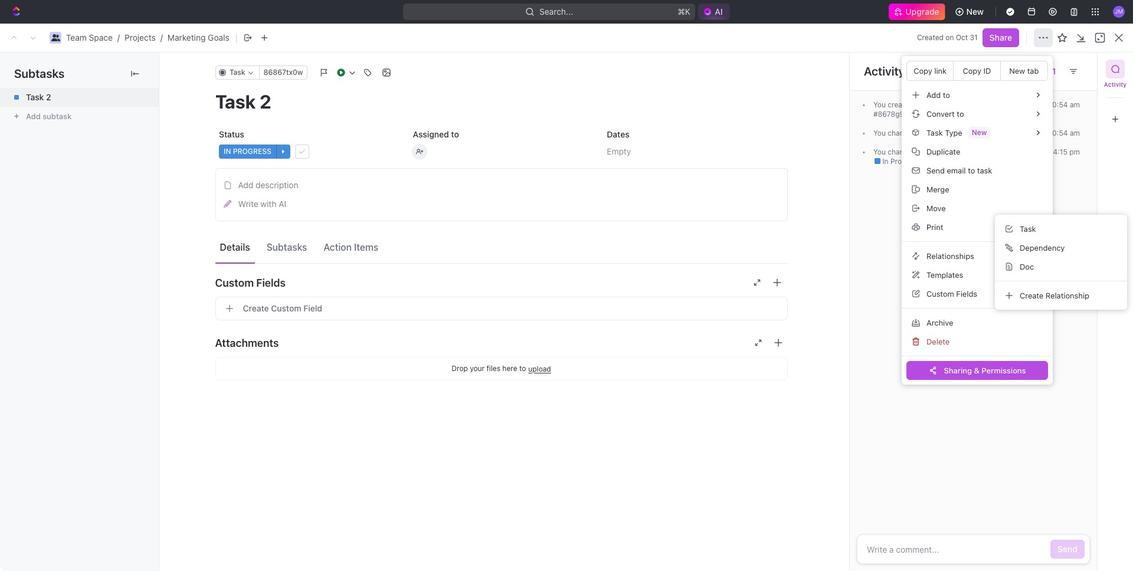 Task type: locate. For each thing, give the bounding box(es) containing it.
new
[[967, 6, 984, 17], [1060, 32, 1077, 43], [1010, 66, 1026, 75]]

at
[[1041, 100, 1048, 109], [1041, 129, 1048, 138], [1045, 148, 1052, 156]]

2 vertical spatial new
[[1010, 66, 1026, 75]]

31
[[971, 33, 978, 42], [1031, 100, 1039, 109], [1031, 129, 1039, 138]]

print
[[927, 222, 944, 232]]

oct 31 at 10:54 am for created this task by copying
[[1017, 100, 1081, 109]]

0 horizontal spatial jeremy miller, , element
[[917, 230, 931, 244]]

send inside button
[[927, 166, 945, 175]]

at down new tab button
[[1041, 100, 1048, 109]]

1 jm from the left
[[919, 233, 929, 242]]

email
[[947, 166, 966, 175]]

at left 4:15
[[1045, 148, 1052, 156]]

1 horizontal spatial /
[[160, 32, 163, 43]]

2 changed status from from the top
[[886, 148, 959, 156]]

am for changed status from
[[1071, 129, 1081, 138]]

task down duplicate button
[[978, 166, 993, 175]]

send for send email to task
[[927, 166, 945, 175]]

0 horizontal spatial task
[[930, 100, 944, 109]]

at up yesterday at 4:15 pm
[[1041, 129, 1048, 138]]

am for created this task by copying
[[1071, 100, 1081, 109]]

1 vertical spatial oct
[[1017, 100, 1029, 109]]

0 horizontal spatial custom fields
[[215, 277, 286, 289]]

1 vertical spatial from
[[942, 148, 957, 156]]

changed
[[888, 129, 917, 138], [888, 148, 917, 156]]

0 horizontal spatial sharing
[[944, 366, 973, 375]]

dashboard up status
[[196, 100, 238, 110]]

dashboard for 1st dashboard link from right
[[839, 100, 881, 110]]

copy link button
[[908, 61, 954, 80]]

custom down details
[[215, 277, 254, 289]]

0 vertical spatial oct 31 at 10:54 am
[[1017, 100, 1081, 109]]

create inside button
[[243, 304, 269, 314]]

0 vertical spatial from
[[942, 129, 957, 138]]

create relationship button
[[1000, 286, 1123, 305]]

subtasks up inbox
[[14, 67, 64, 80]]

created
[[888, 100, 914, 109]]

dashboards down add
[[216, 190, 263, 200]]

write
[[238, 199, 258, 209]]

1 horizontal spatial by
[[946, 100, 954, 109]]

oct 31 at 10:54 am
[[1017, 100, 1081, 109], [1017, 129, 1081, 138]]

copy left 'link'
[[914, 66, 933, 75]]

dependency button
[[1000, 239, 1123, 257]]

changed up in progress
[[888, 148, 917, 156]]

fields inside custom fields dropdown button
[[256, 277, 286, 289]]

1 vertical spatial created
[[822, 81, 858, 92]]

description
[[256, 180, 299, 190]]

0 vertical spatial create
[[1020, 291, 1044, 300]]

2 jeremy miller, , element from the left
[[1015, 230, 1029, 244]]

write with ai
[[238, 199, 286, 209]]

31 for created this task by copying
[[1031, 100, 1039, 109]]

send
[[927, 166, 945, 175], [1058, 544, 1078, 554]]

row
[[165, 208, 1120, 227], [165, 226, 1120, 249]]

oct down new tab button
[[1017, 100, 1029, 109]]

my
[[202, 190, 214, 200]]

assigned
[[413, 129, 449, 139]]

2 row from the top
[[165, 226, 1120, 249]]

1 from from the top
[[942, 129, 957, 138]]

0 horizontal spatial copy
[[914, 66, 933, 75]]

1 vertical spatial oct 31 at 10:54 am
[[1017, 129, 1081, 138]]

cell
[[1099, 227, 1120, 248]]

1 vertical spatial activity
[[1105, 81, 1127, 88]]

0 vertical spatial am
[[1071, 100, 1081, 109]]

1 horizontal spatial created
[[918, 33, 944, 42]]

send email to task
[[927, 166, 993, 175]]

1 horizontal spatial activity
[[1105, 81, 1127, 88]]

dashboard button down write with ai button
[[180, 226, 808, 249]]

1 you from the top
[[874, 100, 886, 109]]

sharing up task
[[1012, 213, 1037, 222]]

fields up create custom field
[[256, 277, 286, 289]]

to up duplicate button
[[968, 129, 977, 138]]

0 vertical spatial sharing
[[1012, 213, 1037, 222]]

sharing for sharing & permissions
[[944, 366, 973, 375]]

sharing inside row
[[1012, 213, 1037, 222]]

0 vertical spatial changed
[[888, 129, 917, 138]]

1 horizontal spatial dashboard link
[[818, 96, 1114, 115]]

1 row from the top
[[165, 208, 1120, 227]]

you
[[874, 100, 886, 109], [874, 129, 886, 138], [874, 148, 886, 156]]

2
[[46, 92, 51, 102]]

1 status from the top
[[919, 129, 940, 138]]

create up attachments
[[243, 304, 269, 314]]

jeremy miller, , element down owner
[[917, 230, 931, 244]]

0 vertical spatial activity
[[865, 64, 905, 78]]

at for created this task by copying
[[1041, 100, 1048, 109]]

1 horizontal spatial subtasks
[[267, 242, 307, 252]]

2 status from the top
[[919, 148, 940, 156]]

create custom field
[[243, 304, 322, 314]]

new for new
[[967, 6, 984, 17]]

row containing dashboard
[[165, 226, 1120, 249]]

jm
[[919, 233, 929, 242], [1017, 233, 1027, 242]]

dashboard inside row
[[193, 232, 235, 242]]

jeremy miller, , element
[[917, 230, 931, 244], [1015, 230, 1029, 244]]

1 copy from the left
[[914, 66, 933, 75]]

created for created on oct 31
[[918, 33, 944, 42]]

new inside new button
[[967, 6, 984, 17]]

dashboard button
[[180, 226, 808, 249], [180, 226, 254, 249]]

1 vertical spatial 31
[[1031, 100, 1039, 109]]

created for created by me
[[822, 81, 858, 92]]

custom fields inside button
[[927, 289, 978, 299]]

oct for created this task by copying
[[1017, 100, 1029, 109]]

1 vertical spatial changed status from
[[886, 148, 959, 156]]

to inside drop your files here to upload
[[520, 364, 526, 373]]

‎task 2 link
[[0, 88, 159, 107]]

2 horizontal spatial new
[[1060, 32, 1077, 43]]

to right email
[[969, 166, 976, 175]]

1 vertical spatial task
[[978, 166, 993, 175]]

changed status from
[[886, 129, 959, 138], [886, 148, 959, 156]]

subtasks down ai at the left of the page
[[267, 242, 307, 252]]

2 horizontal spatial custom
[[927, 289, 955, 299]]

add description
[[238, 180, 299, 190]]

1 vertical spatial at
[[1041, 129, 1048, 138]]

0 vertical spatial status
[[919, 129, 940, 138]]

0 horizontal spatial send
[[927, 166, 945, 175]]

by left me at the top of the page
[[860, 81, 871, 92]]

duplicate
[[927, 147, 961, 156]]

cell inside row
[[1099, 227, 1120, 248]]

you up in
[[874, 148, 886, 156]]

31 right on
[[971, 33, 978, 42]]

created left on
[[918, 33, 944, 42]]

sharing left &
[[944, 366, 973, 375]]

custom fields down "details" "button"
[[215, 277, 286, 289]]

0 vertical spatial send
[[927, 166, 945, 175]]

1 vertical spatial am
[[1071, 129, 1081, 138]]

you up #8678g9yk2
[[874, 100, 886, 109]]

0 horizontal spatial /
[[117, 32, 120, 43]]

1 vertical spatial you
[[874, 129, 886, 138]]

doc button
[[1000, 257, 1123, 276]]

1 horizontal spatial send
[[1058, 544, 1078, 554]]

0 vertical spatial subtasks
[[14, 67, 64, 80]]

0 horizontal spatial subtasks
[[14, 67, 64, 80]]

archive
[[927, 318, 954, 327]]

send inside "button"
[[1058, 544, 1078, 554]]

you inside you created this task by copying #8678g9yk2 (you don't have access)
[[874, 100, 886, 109]]

0 horizontal spatial by
[[860, 81, 871, 92]]

oct for changed status from
[[1017, 129, 1029, 138]]

copy link
[[914, 66, 947, 75]]

1 vertical spatial status
[[919, 148, 940, 156]]

0 vertical spatial by
[[860, 81, 871, 92]]

from
[[942, 129, 957, 138], [942, 148, 957, 156]]

am left task sidebar navigation "tab list"
[[1071, 100, 1081, 109]]

activity down new dashboard button
[[1105, 81, 1127, 88]]

1 horizontal spatial custom fields
[[927, 289, 978, 299]]

custom fields button
[[215, 269, 788, 297]]

oct 31 at 10:54 am up yesterday at 4:15 pm
[[1017, 129, 1081, 138]]

0 vertical spatial created
[[918, 33, 944, 42]]

1 vertical spatial create
[[243, 304, 269, 314]]

tab list containing my dashboards
[[179, 184, 397, 208]]

2 changed from the top
[[888, 148, 917, 156]]

0 vertical spatial new
[[967, 6, 984, 17]]

in progress
[[881, 157, 921, 166]]

task inside you created this task by copying #8678g9yk2 (you don't have access)
[[930, 100, 944, 109]]

2 dashboard link from the left
[[818, 96, 1114, 115]]

2 vertical spatial you
[[874, 148, 886, 156]]

jm inside button
[[1017, 233, 1027, 242]]

custom fields inside dropdown button
[[215, 277, 286, 289]]

new button
[[950, 2, 991, 21]]

1 changed status from from the top
[[886, 129, 959, 138]]

dashboards down the docs in the top left of the page
[[28, 122, 75, 132]]

1 vertical spatial changed
[[888, 148, 917, 156]]

share button
[[983, 28, 1020, 47]]

dashboard up task sidebar navigation "tab list"
[[1079, 32, 1122, 43]]

1 horizontal spatial copy
[[963, 66, 982, 75]]

0 vertical spatial at
[[1041, 100, 1048, 109]]

search
[[965, 32, 992, 43]]

/ right projects
[[160, 32, 163, 43]]

task inside button
[[978, 166, 993, 175]]

me
[[874, 81, 887, 92]]

jm up dependency
[[1017, 233, 1027, 242]]

subtasks button
[[262, 236, 312, 258]]

0 horizontal spatial create
[[243, 304, 269, 314]]

31 up yesterday in the top right of the page
[[1031, 129, 1039, 138]]

1 horizontal spatial new
[[1010, 66, 1026, 75]]

home link
[[5, 57, 145, 76]]

0 horizontal spatial fields
[[256, 277, 286, 289]]

team
[[66, 32, 87, 43]]

task sidebar navigation tab list
[[1103, 60, 1129, 129]]

2 vertical spatial 31
[[1031, 129, 1039, 138]]

1 vertical spatial subtasks
[[267, 242, 307, 252]]

your
[[470, 364, 485, 373]]

this
[[916, 100, 928, 109]]

custom fields
[[215, 277, 286, 289], [927, 289, 978, 299]]

1 horizontal spatial jm
[[1017, 233, 1027, 242]]

/ right space
[[117, 32, 120, 43]]

by up don't
[[946, 100, 954, 109]]

/
[[117, 32, 120, 43], [160, 32, 163, 43]]

oct right on
[[956, 33, 969, 42]]

1 horizontal spatial task
[[978, 166, 993, 175]]

oct 31 at 10:54 am for changed status from
[[1017, 129, 1081, 138]]

changed down #8678g9yk2
[[888, 129, 917, 138]]

fields up archive button
[[957, 289, 978, 299]]

created left me at the top of the page
[[822, 81, 858, 92]]

1 vertical spatial by
[[946, 100, 954, 109]]

to inside button
[[969, 166, 976, 175]]

jeremy miller, , element up doc
[[1015, 230, 1029, 244]]

changed status from up progress
[[886, 148, 959, 156]]

copy left "id"
[[963, 66, 982, 75]]

am up pm
[[1071, 129, 1081, 138]]

copying
[[956, 100, 982, 109]]

subtasks
[[14, 67, 64, 80], [267, 242, 307, 252]]

print button
[[907, 218, 1049, 237]]

owner
[[917, 213, 939, 222]]

copy inside copy link button
[[914, 66, 933, 75]]

2 copy from the left
[[963, 66, 982, 75]]

action items button
[[319, 236, 383, 258]]

to right here
[[520, 364, 526, 373]]

1 jeremy miller, , element from the left
[[917, 230, 931, 244]]

status for oct
[[919, 129, 940, 138]]

inbox link
[[5, 77, 145, 96]]

create inside dropdown button
[[1020, 291, 1044, 300]]

created
[[918, 33, 944, 42], [822, 81, 858, 92]]

fields
[[256, 277, 286, 289], [957, 289, 978, 299]]

10:54 for changed status from
[[1050, 129, 1069, 138]]

1 am from the top
[[1071, 100, 1081, 109]]

custom fields up archive
[[927, 289, 978, 299]]

details
[[220, 242, 250, 252]]

custom up archive
[[927, 289, 955, 299]]

new inside new dashboard button
[[1060, 32, 1077, 43]]

1 horizontal spatial jeremy miller, , element
[[1015, 230, 1029, 244]]

create relationship
[[1020, 291, 1090, 300]]

merge button
[[907, 180, 1049, 199]]

new inside new tab button
[[1010, 66, 1026, 75]]

task
[[930, 100, 944, 109], [978, 166, 993, 175]]

permissions
[[982, 366, 1027, 375]]

am
[[1071, 100, 1081, 109], [1071, 129, 1081, 138]]

0 vertical spatial task
[[930, 100, 944, 109]]

dashboard for 1st dashboard link
[[196, 100, 238, 110]]

oct up yesterday in the top right of the page
[[1017, 129, 1029, 138]]

custom left field
[[271, 304, 302, 314]]

31 down tab
[[1031, 100, 1039, 109]]

access)
[[975, 110, 1001, 119]]

3 you from the top
[[874, 148, 886, 156]]

2 oct 31 at 10:54 am from the top
[[1017, 129, 1081, 138]]

1 horizontal spatial sharing
[[1012, 213, 1037, 222]]

status up progress
[[919, 148, 940, 156]]

sharing
[[1012, 213, 1037, 222], [944, 366, 973, 375]]

from up email
[[942, 148, 957, 156]]

0 horizontal spatial custom
[[215, 277, 254, 289]]

new dashboard button
[[1053, 28, 1129, 47]]

oct 31 at 10:54 am down tab
[[1017, 100, 1081, 109]]

write with ai button
[[219, 195, 784, 214]]

1 oct 31 at 10:54 am from the top
[[1017, 100, 1081, 109]]

you down #8678g9yk2
[[874, 129, 886, 138]]

table
[[165, 208, 1120, 249]]

0 horizontal spatial jm
[[919, 233, 929, 242]]

0 vertical spatial you
[[874, 100, 886, 109]]

2 you from the top
[[874, 129, 886, 138]]

0 horizontal spatial created
[[822, 81, 858, 92]]

0 horizontal spatial activity
[[865, 64, 905, 78]]

from up duplicate
[[942, 129, 957, 138]]

dashboards inside sidebar navigation
[[28, 122, 75, 132]]

0 horizontal spatial new
[[967, 6, 984, 17]]

1 horizontal spatial fields
[[957, 289, 978, 299]]

tab list
[[179, 184, 397, 208]]

dashboard down created by me
[[839, 100, 881, 110]]

1 vertical spatial sharing
[[944, 366, 973, 375]]

1 10:54 from the top
[[1050, 100, 1069, 109]]

0 vertical spatial changed status from
[[886, 129, 959, 138]]

task up don't
[[930, 100, 944, 109]]

changed status from down (you
[[886, 129, 959, 138]]

2 jm from the left
[[1017, 233, 1027, 242]]

link
[[935, 66, 947, 75]]

copy inside copy id button
[[963, 66, 982, 75]]

dashboards
[[172, 32, 218, 43], [994, 32, 1041, 43], [28, 122, 75, 132], [216, 190, 263, 200]]

you for yesterday at 4:15 pm
[[874, 148, 886, 156]]

activity up me at the top of the page
[[865, 64, 905, 78]]

sharing inside button
[[944, 366, 973, 375]]

goals
[[208, 32, 230, 43]]

to inside task sidebar content section
[[968, 129, 977, 138]]

create
[[1020, 291, 1044, 300], [243, 304, 269, 314]]

1 changed from the top
[[888, 129, 917, 138]]

dashboard down pencil icon
[[193, 232, 235, 242]]

sharing & permissions button
[[907, 361, 1049, 380]]

2 from from the top
[[942, 148, 957, 156]]

1 vertical spatial send
[[1058, 544, 1078, 554]]

status down (you
[[919, 129, 940, 138]]

2 am from the top
[[1071, 129, 1081, 138]]

2 vertical spatial oct
[[1017, 129, 1029, 138]]

nov
[[823, 232, 838, 242]]

shared
[[274, 190, 302, 200]]

1 vertical spatial 10:54
[[1050, 129, 1069, 138]]

dependency button
[[1000, 239, 1123, 257]]

on
[[946, 33, 954, 42]]

0 horizontal spatial dashboard link
[[175, 96, 471, 115]]

2 10:54 from the top
[[1050, 129, 1069, 138]]

1 horizontal spatial create
[[1020, 291, 1044, 300]]

1 vertical spatial new
[[1060, 32, 1077, 43]]

create down doc
[[1020, 291, 1044, 300]]

2 vertical spatial at
[[1045, 148, 1052, 156]]

copy for copy id
[[963, 66, 982, 75]]

activity
[[865, 64, 905, 78], [1105, 81, 1127, 88]]

copy
[[914, 66, 933, 75], [963, 66, 982, 75]]

row containing date updated
[[165, 208, 1120, 227]]

jm down print
[[919, 233, 929, 242]]

0 vertical spatial 10:54
[[1050, 100, 1069, 109]]



Task type: describe. For each thing, give the bounding box(es) containing it.
tab
[[1028, 66, 1040, 75]]

custom inside dropdown button
[[215, 277, 254, 289]]

yesterday
[[1010, 148, 1043, 156]]

field
[[304, 304, 322, 314]]

changed status from for yesterday at 4:15 pm
[[886, 148, 959, 156]]

items
[[354, 242, 379, 252]]

21
[[840, 232, 849, 242]]

search dashboards button
[[948, 28, 1048, 47]]

projects link
[[125, 32, 156, 43]]

changed for oct 31 at 10:54 am
[[888, 129, 917, 138]]

(you
[[919, 110, 934, 119]]

team space link
[[66, 32, 113, 43]]

31 for changed status from
[[1031, 129, 1039, 138]]

86867tx0w
[[263, 68, 303, 77]]

1 horizontal spatial custom
[[271, 304, 302, 314]]

you created this task by copying #8678g9yk2 (you don't have access)
[[874, 100, 1001, 119]]

⌘k
[[678, 6, 691, 17]]

team space / projects / marketing goals |
[[66, 32, 238, 43]]

new dashboard
[[1060, 32, 1122, 43]]

delete button
[[907, 332, 1049, 351]]

status for yesterday
[[919, 148, 940, 156]]

#8678g9yk2
[[874, 110, 917, 119]]

sidebar navigation
[[0, 24, 151, 572]]

dates
[[607, 129, 630, 139]]

relationships
[[927, 251, 975, 261]]

add
[[238, 180, 253, 190]]

my dashboards button
[[199, 184, 266, 208]]

activity inside task sidebar navigation "tab list"
[[1105, 81, 1127, 88]]

with
[[261, 199, 277, 209]]

dashboards link
[[5, 118, 145, 136]]

dependency
[[1020, 243, 1066, 252]]

1 / from the left
[[117, 32, 120, 43]]

files
[[487, 364, 501, 373]]

attachments
[[215, 337, 279, 349]]

in
[[883, 157, 889, 166]]

jm for jeremy miller, , element within jm button
[[1017, 233, 1027, 242]]

share
[[990, 32, 1013, 43]]

docs
[[28, 102, 48, 112]]

date updated
[[823, 213, 868, 222]]

task button
[[1000, 220, 1123, 239]]

‎task 2
[[26, 92, 51, 102]]

task for to
[[978, 166, 993, 175]]

doc button
[[1000, 257, 1123, 276]]

sharing & permissions
[[944, 366, 1027, 375]]

new tab
[[1010, 66, 1040, 75]]

nov 21 cell
[[815, 227, 910, 248]]

id
[[984, 66, 992, 75]]

docs link
[[5, 97, 145, 116]]

0 vertical spatial 31
[[971, 33, 978, 42]]

to right assigned
[[451, 129, 459, 139]]

at for changed status from
[[1041, 129, 1048, 138]]

created on oct 31
[[918, 33, 978, 42]]

|
[[235, 32, 238, 43]]

have
[[956, 110, 973, 119]]

you for oct 31 at 10:54 am
[[874, 129, 886, 138]]

dashboard for dashboard button underneath pencil icon
[[193, 232, 235, 242]]

copy for copy link
[[914, 66, 933, 75]]

inbox
[[28, 81, 49, 92]]

changed for yesterday at 4:15 pm
[[888, 148, 917, 156]]

activity inside task sidebar content section
[[865, 64, 905, 78]]

sharing for sharing
[[1012, 213, 1037, 222]]

subtasks inside button
[[267, 242, 307, 252]]

don't
[[936, 110, 954, 119]]

action
[[324, 242, 352, 252]]

projects
[[125, 32, 156, 43]]

task sidebar content section
[[850, 53, 1098, 572]]

jm for 1st jeremy miller, , element
[[919, 233, 929, 242]]

pm
[[1070, 148, 1081, 156]]

yesterday at 4:15 pm
[[1010, 148, 1081, 156]]

new for new tab
[[1010, 66, 1026, 75]]

dashboard button down pencil icon
[[180, 226, 254, 249]]

by inside you created this task by copying #8678g9yk2 (you don't have access)
[[946, 100, 954, 109]]

delete
[[927, 337, 950, 346]]

details button
[[215, 236, 255, 258]]

new tab button
[[1001, 61, 1048, 80]]

relationships button
[[907, 247, 1049, 266]]

search...
[[540, 6, 574, 17]]

home
[[28, 61, 51, 71]]

jeremy miller, , element inside jm button
[[1015, 230, 1029, 244]]

user group image
[[51, 34, 60, 41]]

ai
[[279, 199, 286, 209]]

table containing dashboard
[[165, 208, 1120, 249]]

here
[[503, 364, 518, 373]]

dashboards inside tab list
[[216, 190, 263, 200]]

1 dashboard link from the left
[[175, 96, 471, 115]]

merge
[[927, 185, 950, 194]]

action items
[[324, 242, 379, 252]]

task
[[1020, 224, 1037, 234]]

send button
[[1051, 540, 1085, 559]]

create for create custom field
[[243, 304, 269, 314]]

0 vertical spatial oct
[[956, 33, 969, 42]]

marketing
[[168, 32, 206, 43]]

progress
[[891, 157, 921, 166]]

changed status from for oct 31 at 10:54 am
[[886, 129, 959, 138]]

open
[[984, 129, 1004, 138]]

dashboards up new tab
[[994, 32, 1041, 43]]

task button
[[1000, 220, 1123, 239]]

upload button
[[529, 365, 551, 373]]

4:15
[[1054, 148, 1068, 156]]

my dashboards
[[202, 190, 263, 200]]

86867tx0w button
[[259, 66, 308, 80]]

marketing goals link
[[168, 32, 230, 43]]

send for send
[[1058, 544, 1078, 554]]

archive button
[[907, 314, 1049, 332]]

new for new dashboard
[[1060, 32, 1077, 43]]

Edit task name text field
[[215, 90, 788, 113]]

upgrade link
[[890, 4, 946, 20]]

add description button
[[219, 176, 784, 195]]

search dashboards
[[965, 32, 1041, 43]]

from for yesterday at 4:15 pm
[[942, 148, 957, 156]]

pencil image
[[224, 200, 232, 208]]

create for create relationship
[[1020, 291, 1044, 300]]

task for this
[[930, 100, 944, 109]]

2 / from the left
[[160, 32, 163, 43]]

10:54 for created this task by copying
[[1050, 100, 1069, 109]]

fields inside custom fields button
[[957, 289, 978, 299]]

updated
[[840, 213, 868, 222]]

create custom field button
[[215, 297, 788, 321]]

date updated button
[[815, 208, 886, 227]]

from for oct 31 at 10:54 am
[[942, 129, 957, 138]]

Search by name... text field
[[932, 185, 1113, 203]]

upgrade
[[906, 6, 940, 17]]

dashboards left | on the top of page
[[172, 32, 218, 43]]

attachments button
[[215, 329, 788, 357]]



Task type: vqa. For each thing, say whether or not it's contained in the screenshot.
Activity in Task sidebar navigation tab list
yes



